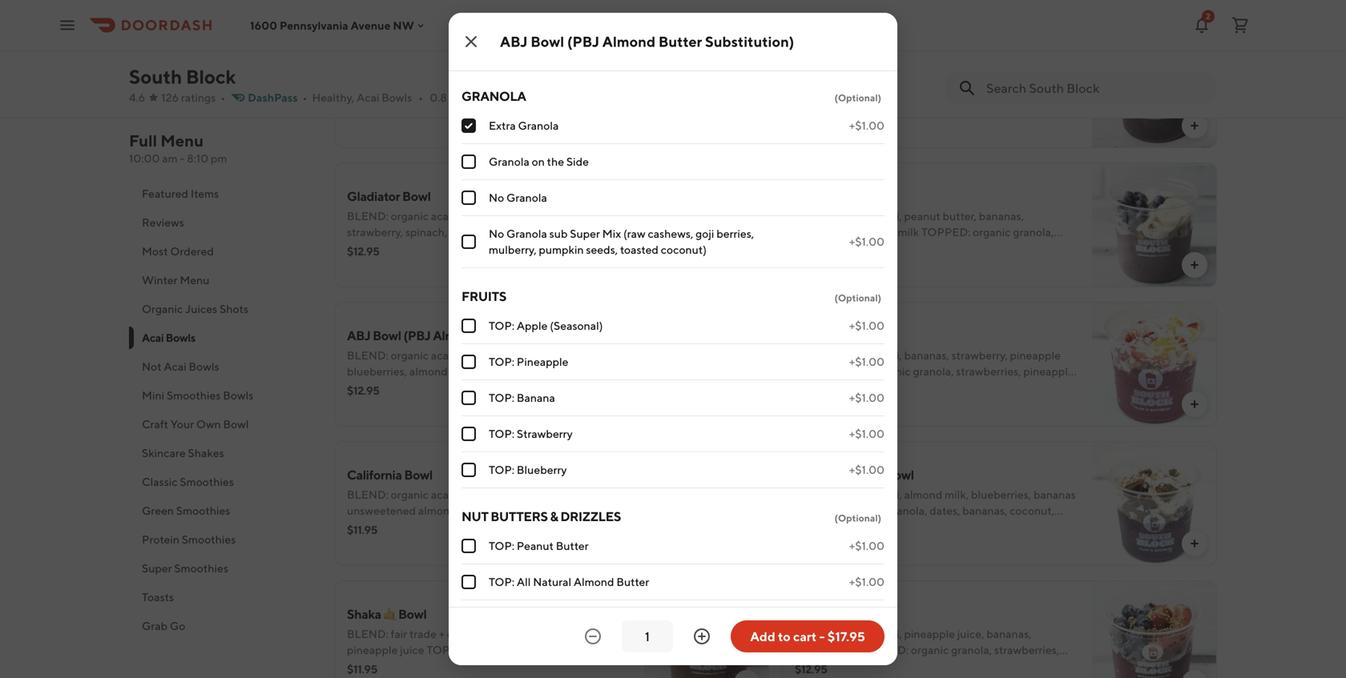 Task type: vqa. For each thing, say whether or not it's contained in the screenshot.
SOUL
no



Task type: locate. For each thing, give the bounding box(es) containing it.
most ordered
[[142, 245, 214, 258]]

1 horizontal spatial strawberry,
[[952, 349, 1008, 362]]

abj bowl (pbj almond butter substitution) image
[[644, 302, 769, 427]]

strawberries, inside the gladiator bowl blend: organic acai, 20g whey protein, bananas, strawberry, spinach, pineapple juice topped: organic granola, strawberries, blueberries, bananas our granola is certified organic, vegan and gluten-free
[[390, 242, 455, 255]]

0 vertical spatial butter,
[[495, 70, 529, 83]]

$11.95 for bowl
[[347, 663, 378, 676]]

almond inside california bowl blend: organic acai, bananas, blueberries, and unsweetened almond milk topped: organic granola, blueberries, bananas, and hemp hearts calories: 463 our granola is certified organic, vegan and gluten-free
[[418, 505, 457, 518]]

3 (optional) from the top
[[835, 513, 882, 524]]

1 (optional) from the top
[[835, 92, 882, 103]]

0 horizontal spatial •
[[221, 91, 225, 104]]

pennsylvania
[[280, 19, 348, 32]]

coconut inside shaka 🤙 bowl blend: fair trade + organic acai, bananas, strawberries, pineapple juice topped: organic granola, strawberries, blueberries and coconut calories: 520 our granola is certified organic, vegan and gluten-free
[[428, 660, 470, 673]]

butter for abj bowl (pbj almond butter substitution) blend: organic acai, all natural almond butter, bananas, blueberries, almond milk  topped: organic granola, blueberries, bananas our granola is certified organic, vegan and gluten-free
[[480, 328, 517, 343]]

reviews button
[[129, 208, 315, 237]]

4 top: from the top
[[489, 428, 515, 441]]

acai, inside california bowl blend: organic acai, bananas, blueberries, and unsweetened almond milk topped: organic granola, blueberries, bananas, and hemp hearts calories: 463 our granola is certified organic, vegan and gluten-free
[[431, 489, 454, 502]]

gluten- inside abj bowl (pbj almond butter substitution) blend: organic acai, all natural almond butter, bananas, blueberries, almond milk  topped: organic granola, blueberries, bananas our granola is certified organic, vegan and gluten-free
[[402, 397, 440, 410]]

green smoothies button
[[129, 497, 315, 526]]

add: sea moss
[[489, 43, 567, 56]]

smoothies down protein smoothies
[[174, 562, 228, 575]]

organic, inside blend: organic acai, peanut butter, bananas, blueberries, almond milk  topped: organic granola, blueberries, bananas calories: 633 our granola is certified organic, vegan and gluten-free
[[840, 258, 881, 271]]

own
[[196, 418, 221, 431]]

1 horizontal spatial coconut
[[795, 381, 837, 394]]

0 vertical spatial add item to cart image
[[741, 259, 753, 272]]

pumpkin
[[539, 243, 584, 256]]

- right am
[[180, 152, 185, 165]]

top: left "banana"
[[489, 392, 515, 405]]

smoothies up the craft your own bowl
[[167, 389, 221, 402]]

2 add: from the top
[[489, 43, 517, 56]]

bananas, inside shaka 🤙 bowl blend: fair trade + organic acai, bananas, strawberries, pineapple juice topped: organic granola, strawberries, blueberries and coconut calories: 520 our granola is certified organic, vegan and gluten-free
[[513, 628, 558, 641]]

butter
[[659, 33, 702, 50], [842, 49, 879, 65], [480, 328, 517, 343], [556, 540, 589, 553], [617, 576, 649, 589]]

$12.95 for loaded
[[347, 105, 380, 119]]

fruits group
[[462, 288, 885, 489]]

1 no from the top
[[489, 191, 504, 204]]

0 vertical spatial coconut
[[795, 381, 837, 394]]

top: for top: strawberry
[[489, 428, 515, 441]]

5 top: from the top
[[489, 464, 515, 477]]

smoothies
[[167, 389, 221, 402], [180, 476, 234, 489], [176, 505, 230, 518], [182, 533, 236, 547], [174, 562, 228, 575]]

pbj
[[392, 49, 415, 65]]

warrior bowl image
[[1092, 0, 1217, 9]]

granola up protein,
[[507, 191, 547, 204]]

1 vertical spatial menu
[[180, 274, 210, 287]]

almond inside cinnamon date bowl blend: organic acai, almond milk, blueberries, bananas topped: organic granola, dates, bananas, coconut, cinnamon calories: 574 our granola is certified organic, vegan and gluten-free
[[904, 489, 943, 502]]

free inside shaka 🤙 bowl blend: fair trade + organic acai, bananas, strawberries, pineapple juice topped: organic granola, strawberries, blueberries and coconut calories: 520 our granola is certified organic, vegan and gluten-free
[[528, 676, 548, 679]]

juice up mulberry,
[[503, 226, 527, 239]]

0 horizontal spatial coconut
[[428, 660, 470, 673]]

None checkbox
[[462, 6, 476, 21], [462, 235, 476, 249], [462, 355, 476, 369], [462, 391, 476, 406], [462, 463, 476, 478], [462, 6, 476, 21], [462, 235, 476, 249], [462, 355, 476, 369], [462, 391, 476, 406], [462, 463, 476, 478]]

nut
[[462, 509, 488, 525]]

0 horizontal spatial abj
[[347, 328, 371, 343]]

certified inside cinnamon date bowl blend: organic acai, almond milk, blueberries, bananas topped: organic granola, dates, bananas, coconut, cinnamon calories: 574 our granola is certified organic, vegan and gluten-free
[[988, 521, 1031, 534]]

abj for abj bowl (pbj almond butter substitution) blend: organic acai, all natural almond butter, bananas, blueberries, almond milk  topped: organic granola, blueberries, bananas our granola is certified organic, vegan and gluten-free
[[347, 328, 371, 343]]

2 vertical spatial add item to cart image
[[1189, 398, 1201, 411]]

bowls for mini
[[223, 389, 254, 402]]

topped: inside cinnamon date bowl blend: organic acai, almond milk, blueberries, bananas topped: organic granola, dates, bananas, coconut, cinnamon calories: 574 our granola is certified organic, vegan and gluten-free
[[795, 505, 844, 518]]

top: down top: banana
[[489, 428, 515, 441]]

calories: left 633 at the right top
[[902, 242, 947, 255]]

calories: up "top: peanut butter" at bottom left
[[544, 521, 588, 534]]

gluten- inside the queen bee bowl blend: organic acai, pineapple juice, bananas, strawberries topped: organic granola, strawberries, blueberries, bee pollen calories: 535 our granola is certified organic, vegan and gluten-free
[[938, 676, 976, 679]]

0 vertical spatial acai
[[357, 91, 379, 104]]

organic, inside cinnamon date bowl blend: organic acai, almond milk, blueberries, bananas topped: organic granola, dates, bananas, coconut, cinnamon calories: 574 our granola is certified organic, vegan and gluten-free
[[1033, 521, 1074, 534]]

add
[[750, 630, 776, 645]]

blend: inside cinnamon date bowl blend: organic acai, almond milk, blueberries, bananas topped: organic granola, dates, bananas, coconut, cinnamon calories: 574 our granola is certified organic, vegan and gluten-free
[[795, 489, 837, 502]]

protein left (10g) at top
[[567, 7, 605, 20]]

acai, inside blend: organic acai, peanut butter, bananas, blueberries, almond milk  topped: organic granola, blueberries, bananas calories: 633 our granola is certified organic, vegan and gluten-free
[[879, 210, 902, 223]]

almond for abj bowl (pbj almond butter substitution) blend: organic acai, all natural almond butter, bananas, blueberries, almond milk  topped: organic granola, blueberries, bananas our granola is certified organic, vegan and gluten-free
[[433, 328, 478, 343]]

acai right not
[[164, 360, 187, 373]]

1 • from the left
[[221, 91, 225, 104]]

free
[[578, 118, 598, 131], [538, 258, 558, 271], [976, 258, 996, 271], [440, 397, 460, 410], [833, 397, 853, 410], [600, 537, 621, 550], [888, 537, 908, 550], [528, 676, 548, 679], [976, 676, 996, 679]]

bowl
[[531, 33, 564, 50], [417, 49, 446, 65], [881, 49, 910, 65], [402, 189, 431, 204], [373, 328, 401, 343], [831, 328, 859, 343], [223, 418, 249, 431], [404, 468, 433, 483], [886, 468, 914, 483], [398, 607, 427, 622], [861, 607, 890, 622]]

$11.95
[[347, 524, 378, 537], [347, 663, 378, 676]]

2 $11.95 from the top
[[347, 663, 378, 676]]

topped: down aloha
[[822, 365, 871, 378]]

vegan inside shaka 🤙 bowl blend: fair trade + organic acai, bananas, strawberries, pineapple juice topped: organic granola, strawberries, blueberries and coconut calories: 520 our granola is certified organic, vegan and gluten-free
[[435, 676, 466, 679]]

1 horizontal spatial •
[[303, 91, 307, 104]]

calories: left the 520
[[473, 660, 517, 673]]

1 horizontal spatial peanut
[[524, 102, 561, 115]]

juice for gladiator bowl
[[503, 226, 527, 239]]

pineapple up 'pineapple,'
[[1010, 349, 1061, 362]]

0 vertical spatial (optional)
[[835, 92, 882, 103]]

substitution) up pineapple
[[519, 328, 594, 343]]

vegan inside abj bowl (pbj almond butter substitution) blend: organic acai, all natural almond butter, bananas, blueberries, almond milk  topped: organic granola, blueberries, bananas our granola is certified organic, vegan and gluten-free
[[347, 397, 378, 410]]

menu up am
[[160, 131, 204, 150]]

featured items
[[142, 187, 219, 200]]

sub
[[550, 227, 568, 240]]

3 • from the left
[[419, 91, 423, 104]]

is inside loaded pbj bowl blend: organic acai, peanut butter, bananas, blueberries, almond milk  topped: organic granola, blueberries, strawberries, bananas, peanut butter our granola is certified organic, vegan and gluten-free
[[387, 118, 395, 131]]

126 ratings •
[[161, 91, 225, 104]]

juice,
[[958, 628, 985, 641]]

grab
[[142, 620, 168, 633]]

mini smoothies bowls
[[142, 389, 254, 402]]

smoothies down 'green smoothies' button
[[182, 533, 236, 547]]

pineapple left juice,
[[904, 628, 955, 641]]

0 horizontal spatial (pbj
[[404, 328, 431, 343]]

abj inside dialog
[[500, 33, 528, 50]]

juice down trade
[[400, 644, 424, 657]]

dates,
[[930, 505, 960, 518]]

granola inside shaka 🤙 bowl blend: fair trade + organic acai, bananas, strawberries, pineapple juice topped: organic granola, strawberries, blueberries and coconut calories: 520 our granola is certified organic, vegan and gluten-free
[[565, 660, 603, 673]]

all
[[456, 349, 468, 362]]

calories: left 535
[[913, 660, 958, 673]]

not acai bowls button
[[129, 353, 315, 382]]

10:00
[[129, 152, 160, 165]]

seeds,
[[586, 243, 618, 256]]

mini
[[142, 389, 164, 402]]

goji
[[696, 227, 714, 240]]

535
[[960, 660, 980, 673]]

all
[[517, 576, 531, 589]]

0 vertical spatial (pbj
[[567, 33, 600, 50]]

granola for no granola sub super mix (raw cashews, goji berries, mulberry, pumpkin seeds, toasted coconut)
[[507, 227, 547, 240]]

2 horizontal spatial juice
[[795, 365, 819, 378]]

2 vertical spatial juice
[[400, 644, 424, 657]]

1 vertical spatial no
[[489, 227, 504, 240]]

menu up organic juices shots
[[180, 274, 210, 287]]

2 vertical spatial (optional)
[[835, 513, 882, 524]]

(pbj inside abj bowl (pbj almond butter substitution) dialog
[[567, 33, 600, 50]]

0 horizontal spatial add item to cart image
[[741, 259, 753, 272]]

granola,
[[565, 86, 606, 99], [1013, 226, 1054, 239], [347, 242, 388, 255], [565, 365, 606, 378], [913, 365, 954, 378], [574, 505, 615, 518], [887, 505, 928, 518], [518, 644, 559, 657], [951, 644, 992, 657]]

0 vertical spatial super
[[570, 227, 600, 240]]

no
[[489, 191, 504, 204], [489, 227, 504, 240]]

- right cart
[[820, 630, 825, 645]]

certified inside shaka 🤙 bowl blend: fair trade + organic acai, bananas, strawberries, pineapple juice topped: organic granola, strawberries, blueberries and coconut calories: 520 our granola is certified organic, vegan and gluten-free
[[347, 676, 390, 679]]

top: left blueberry
[[489, 464, 515, 477]]

574
[[894, 521, 913, 534]]

juice down aloha
[[795, 365, 819, 378]]

juice inside shaka 🤙 bowl blend: fair trade + organic acai, bananas, strawberries, pineapple juice topped: organic granola, strawberries, blueberries and coconut calories: 520 our granola is certified organic, vegan and gluten-free
[[400, 644, 424, 657]]

1 vertical spatial butter,
[[943, 210, 977, 223]]

1 $11.95 from the top
[[347, 524, 378, 537]]

pineapple
[[450, 226, 501, 239], [1010, 349, 1061, 362], [904, 628, 955, 641], [347, 644, 398, 657]]

2 vertical spatial butter,
[[549, 349, 583, 362]]

0 vertical spatial protein
[[567, 7, 605, 20]]

None checkbox
[[462, 42, 476, 57], [462, 119, 476, 133], [462, 319, 476, 333], [462, 427, 476, 442], [462, 539, 476, 554], [462, 575, 476, 590], [462, 42, 476, 57], [462, 119, 476, 133], [462, 319, 476, 333], [462, 427, 476, 442], [462, 539, 476, 554], [462, 575, 476, 590]]

0 vertical spatial add:
[[489, 7, 517, 20]]

$17.95
[[828, 630, 865, 645]]

loaded
[[347, 49, 390, 65]]

our inside loaded pbj bowl blend: organic acai, peanut butter, bananas, blueberries, almond milk  topped: organic granola, blueberries, strawberries, bananas, peanut butter our granola is certified organic, vegan and gluten-free
[[597, 102, 617, 115]]

free inside california bowl blend: organic acai, bananas, blueberries, and unsweetened almond milk topped: organic granola, blueberries, bananas, and hemp hearts calories: 463 our granola is certified organic, vegan and gluten-free
[[600, 537, 621, 550]]

items
[[191, 187, 219, 200]]

bananas, inside the gladiator bowl blend: organic acai, 20g whey protein, bananas, strawberry, spinach, pineapple juice topped: organic granola, strawberries, blueberries, bananas our granola is certified organic, vegan and gluten-free
[[551, 210, 596, 223]]

gladiator bowl image
[[644, 163, 769, 288]]

top: strawberry
[[489, 428, 573, 441]]

smoothies for classic
[[180, 476, 234, 489]]

7 +$1.00 from the top
[[849, 464, 885, 477]]

1 top: from the top
[[489, 319, 515, 333]]

9 +$1.00 from the top
[[849, 576, 885, 589]]

1 vertical spatial $11.95
[[347, 663, 378, 676]]

organic, inside loaded pbj bowl blend: organic acai, peanut butter, bananas, blueberries, almond milk  topped: organic granola, blueberries, strawberries, bananas, peanut butter our granola is certified organic, vegan and gluten-free
[[442, 118, 483, 131]]

substitution) for abj bowl (pbj almond butter substitution) blend: organic acai, all natural almond butter, bananas, blueberries, almond milk  topped: organic granola, blueberries, bananas our granola is certified organic, vegan and gluten-free
[[519, 328, 594, 343]]

granola up the on at the left of the page
[[518, 119, 559, 132]]

1 add item to cart image from the top
[[1189, 119, 1201, 132]]

1 horizontal spatial (pbj
[[567, 33, 600, 50]]

topped: down +
[[427, 644, 476, 657]]

$11.95 down shaka
[[347, 663, 378, 676]]

am
[[162, 152, 178, 165]]

633
[[949, 242, 968, 255]]

0 horizontal spatial juice
[[400, 644, 424, 657]]

topped: up hemp
[[482, 505, 532, 518]]

0 vertical spatial $11.95
[[347, 524, 378, 537]]

2
[[1206, 12, 1211, 21]]

is inside california bowl blend: organic acai, bananas, blueberries, and unsweetened almond milk topped: organic granola, blueberries, bananas, and hemp hearts calories: 463 our granola is certified organic, vegan and gluten-free
[[410, 537, 418, 550]]

6 top: from the top
[[489, 540, 515, 553]]

calories: inside cinnamon date bowl blend: organic acai, almond milk, blueberries, bananas topped: organic granola, dates, bananas, coconut, cinnamon calories: 574 our granola is certified organic, vegan and gluten-free
[[848, 521, 892, 534]]

abj
[[500, 33, 528, 50], [347, 328, 371, 343]]

(pbj inside abj bowl (pbj almond butter substitution) blend: organic acai, all natural almond butter, bananas, blueberries, almond milk  topped: organic granola, blueberries, bananas our granola is certified organic, vegan and gluten-free
[[404, 328, 431, 343]]

super inside no granola sub super mix (raw cashews, goji berries, mulberry, pumpkin seeds, toasted coconut)
[[570, 227, 600, 240]]

substitution)
[[705, 33, 795, 50], [519, 328, 594, 343]]

vegan inside cinnamon date bowl blend: organic acai, almond milk, blueberries, bananas topped: organic granola, dates, bananas, coconut, cinnamon calories: 574 our granola is certified organic, vegan and gluten-free
[[795, 537, 826, 550]]

1 vertical spatial protein
[[142, 533, 180, 547]]

group containing add: collagen protein (10g)
[[462, 0, 885, 68]]

add: left collagen
[[489, 7, 517, 20]]

5 +$1.00 from the top
[[849, 392, 885, 405]]

0 horizontal spatial butter,
[[495, 70, 529, 83]]

free inside loaded pbj bowl blend: organic acai, peanut butter, bananas, blueberries, almond milk  topped: organic granola, blueberries, strawberries, bananas, peanut butter our granola is certified organic, vegan and gluten-free
[[578, 118, 598, 131]]

shakes
[[188, 447, 224, 460]]

acai, inside aloha bowl blend: organic acai, bananas, strawberry, pineapple juice topped: organic granola, strawberries, pineapple, coconut our granola is certified organic, vegan and gluten-free
[[879, 349, 902, 362]]

• down block
[[221, 91, 225, 104]]

calories: left 574
[[848, 521, 892, 534]]

substitution) down nutella bowl image
[[705, 33, 795, 50]]

1 horizontal spatial abj
[[500, 33, 528, 50]]

bananas
[[520, 242, 562, 255], [858, 242, 900, 255], [410, 381, 452, 394], [1034, 489, 1076, 502]]

abj bowl (pbj almond butter substitution)
[[500, 33, 795, 50]]

butter, down (seasonal)
[[549, 349, 583, 362]]

add item to cart image for gladiator bowl
[[741, 259, 753, 272]]

butter down &
[[556, 540, 589, 553]]

3 top: from the top
[[489, 392, 515, 405]]

1 vertical spatial -
[[820, 630, 825, 645]]

butter up current quantity is 1 number field
[[617, 576, 649, 589]]

abj bowl (pbj almond butter substitution) dialog
[[449, 0, 898, 679]]

bowls up "not acai bowls"
[[166, 331, 195, 345]]

almond inside blend: organic acai, peanut butter, bananas, blueberries, almond milk  topped: organic granola, blueberries, bananas calories: 633 our granola is certified organic, vegan and gluten-free
[[858, 226, 896, 239]]

coconut down +
[[428, 660, 470, 673]]

0 horizontal spatial peanut
[[456, 70, 493, 83]]

and
[[519, 118, 538, 131], [478, 258, 497, 271], [916, 258, 936, 271], [1033, 381, 1052, 394], [380, 397, 399, 410], [566, 489, 586, 502], [457, 521, 476, 534], [541, 537, 560, 550], [828, 537, 847, 550], [407, 660, 426, 673], [468, 676, 487, 679], [916, 676, 936, 679]]

acai for healthy,
[[357, 91, 379, 104]]

add: for add: sea moss
[[489, 43, 517, 56]]

group
[[462, 0, 885, 68]]

- inside button
[[820, 630, 825, 645]]

topped: up cinnamon
[[795, 505, 844, 518]]

1 vertical spatial add:
[[489, 43, 517, 56]]

featured
[[142, 187, 188, 200]]

add: left sea
[[489, 43, 517, 56]]

Granola on the Side checkbox
[[462, 155, 476, 169]]

almond for abj bowl (pbj almond butter substitution)
[[603, 33, 656, 50]]

1 +$1.00 from the top
[[849, 119, 885, 132]]

bowls down not acai bowls button
[[223, 389, 254, 402]]

is inside cinnamon date bowl blend: organic acai, almond milk, blueberries, bananas topped: organic granola, dates, bananas, coconut, cinnamon calories: 574 our granola is certified organic, vegan and gluten-free
[[978, 521, 986, 534]]

unsweetened
[[347, 505, 416, 518]]

1 vertical spatial add item to cart image
[[1189, 259, 1201, 272]]

+$1.00 for top: strawberry
[[849, 428, 885, 441]]

0 vertical spatial -
[[180, 152, 185, 165]]

butter up natural
[[480, 328, 517, 343]]

block
[[186, 65, 236, 88]]

south
[[129, 65, 182, 88]]

bowls down pbj
[[382, 91, 412, 104]]

juice
[[503, 226, 527, 239], [795, 365, 819, 378], [400, 644, 424, 657]]

full
[[129, 131, 157, 150]]

0 horizontal spatial strawberry,
[[347, 226, 403, 239]]

super up "seeds,"
[[570, 227, 600, 240]]

top: left all
[[489, 576, 515, 589]]

add item to cart image for aloha bowl
[[1189, 398, 1201, 411]]

topped: inside shaka 🤙 bowl blend: fair trade + organic acai, bananas, strawberries, pineapple juice topped: organic granola, strawberries, blueberries and coconut calories: 520 our granola is certified organic, vegan and gluten-free
[[427, 644, 476, 657]]

0 vertical spatial abj
[[500, 33, 528, 50]]

vegan inside aloha bowl blend: organic acai, bananas, strawberry, pineapple juice topped: organic granola, strawberries, pineapple, coconut our granola is certified organic, vegan and gluten-free
[[1000, 381, 1031, 394]]

0 vertical spatial no
[[489, 191, 504, 204]]

blend: organic acai, peanut butter, bananas, blueberries, almond milk  topped: organic granola, blueberries, bananas calories: 633 our granola is certified organic, vegan and gluten-free
[[795, 210, 1054, 271]]

1 horizontal spatial butter,
[[549, 349, 583, 362]]

0 vertical spatial juice
[[503, 226, 527, 239]]

acai up not
[[142, 331, 164, 345]]

1 horizontal spatial juice
[[503, 226, 527, 239]]

2 vertical spatial peanut
[[904, 210, 941, 223]]

1 vertical spatial substitution)
[[519, 328, 594, 343]]

top: right all
[[489, 355, 515, 369]]

topped: down natural
[[474, 365, 523, 378]]

1 vertical spatial super
[[142, 562, 172, 575]]

$12.95
[[347, 105, 380, 119], [347, 245, 380, 258], [347, 384, 380, 398], [795, 663, 828, 676]]

add item to cart image
[[1189, 119, 1201, 132], [1189, 259, 1201, 272], [1189, 398, 1201, 411]]

3 +$1.00 from the top
[[849, 319, 885, 333]]

acai, inside cinnamon date bowl blend: organic acai, almond milk, blueberries, bananas topped: organic granola, dates, bananas, coconut, cinnamon calories: 574 our granola is certified organic, vegan and gluten-free
[[879, 489, 902, 502]]

0 vertical spatial substitution)
[[705, 33, 795, 50]]

organic
[[391, 70, 429, 83], [525, 86, 563, 99], [391, 210, 429, 223], [839, 210, 877, 223], [581, 226, 619, 239], [973, 226, 1011, 239], [391, 349, 429, 362], [839, 349, 877, 362], [525, 365, 563, 378], [873, 365, 911, 378], [391, 489, 429, 502], [839, 489, 877, 502], [534, 505, 572, 518], [847, 505, 885, 518], [447, 628, 485, 641], [839, 628, 877, 641], [478, 644, 516, 657], [911, 644, 949, 657]]

1 vertical spatial abj
[[347, 328, 371, 343]]

0 vertical spatial strawberry,
[[347, 226, 403, 239]]

skincare
[[142, 447, 186, 460]]

toasts
[[142, 591, 174, 604]]

top: for top: blueberry
[[489, 464, 515, 477]]

bowl inside shaka 🤙 bowl blend: fair trade + organic acai, bananas, strawberries, pineapple juice topped: organic granola, strawberries, blueberries and coconut calories: 520 our granola is certified organic, vegan and gluten-free
[[398, 607, 427, 622]]

vegan inside the queen bee bowl blend: organic acai, pineapple juice, bananas, strawberries topped: organic granola, strawberries, blueberries, bee pollen calories: 535 our granola is certified organic, vegan and gluten-free
[[883, 676, 914, 679]]

mi
[[449, 91, 462, 104]]

topped: inside abj bowl (pbj almond butter substitution) blend: organic acai, all natural almond butter, bananas, blueberries, almond milk  topped: organic granola, blueberries, bananas our granola is certified organic, vegan and gluten-free
[[474, 365, 523, 378]]

coconut down aloha
[[795, 381, 837, 394]]

1 horizontal spatial protein
[[567, 7, 605, 20]]

california
[[347, 468, 402, 483]]

granola down protein,
[[507, 227, 547, 240]]

strawberries, inside aloha bowl blend: organic acai, bananas, strawberry, pineapple juice topped: organic granola, strawberries, pineapple, coconut our granola is certified organic, vegan and gluten-free
[[956, 365, 1022, 378]]

1 horizontal spatial -
[[820, 630, 825, 645]]

topped: up 'pumpkin'
[[529, 226, 579, 239]]

0 horizontal spatial super
[[142, 562, 172, 575]]

bowls up 'mini smoothies bowls'
[[189, 360, 219, 373]]

6 +$1.00 from the top
[[849, 428, 885, 441]]

peanut inside blend: organic acai, peanut butter, bananas, blueberries, almond milk  topped: organic granola, blueberries, bananas calories: 633 our granola is certified organic, vegan and gluten-free
[[904, 210, 941, 223]]

acai, inside the queen bee bowl blend: organic acai, pineapple juice, bananas, strawberries topped: organic granola, strawberries, blueberries, bee pollen calories: 535 our granola is certified organic, vegan and gluten-free
[[879, 628, 902, 641]]

your
[[171, 418, 194, 431]]

our inside the queen bee bowl blend: organic acai, pineapple juice, bananas, strawberries topped: organic granola, strawberries, blueberries, bee pollen calories: 535 our granola is certified organic, vegan and gluten-free
[[983, 660, 1003, 673]]

bananas,
[[531, 70, 576, 83], [477, 102, 522, 115], [551, 210, 596, 223], [979, 210, 1024, 223], [585, 349, 630, 362], [904, 349, 950, 362], [456, 489, 502, 502], [963, 505, 1008, 518], [410, 521, 455, 534], [513, 628, 558, 641], [987, 628, 1032, 641]]

1 horizontal spatial add item to cart image
[[1189, 538, 1201, 551]]

no granola sub super mix (raw cashews, goji berries, mulberry, pumpkin seeds, toasted coconut)
[[489, 227, 754, 256]]

menu inside full menu 10:00 am - 8:10 pm
[[160, 131, 204, 150]]

topped:
[[474, 86, 523, 99], [529, 226, 579, 239], [922, 226, 971, 239], [474, 365, 523, 378], [822, 365, 871, 378], [482, 505, 532, 518], [795, 505, 844, 518], [427, 644, 476, 657], [860, 644, 909, 657]]

butter down nutella bowl image
[[659, 33, 702, 50]]

almond inside nut butters & drizzles group
[[574, 576, 614, 589]]

$12.95 for gladiator
[[347, 245, 380, 258]]

pineapple down 20g
[[450, 226, 501, 239]]

0 vertical spatial add item to cart image
[[1189, 119, 1201, 132]]

top: left the apple
[[489, 319, 515, 333]]

3 add item to cart image from the top
[[1189, 398, 1201, 411]]

7 top: from the top
[[489, 576, 515, 589]]

bowl inside abj bowl (pbj almond butter substitution) blend: organic acai, all natural almond butter, bananas, blueberries, almond milk  topped: organic granola, blueberries, bananas our granola is certified organic, vegan and gluten-free
[[373, 328, 401, 343]]

1 horizontal spatial super
[[570, 227, 600, 240]]

cinnamon
[[795, 468, 854, 483]]

2 horizontal spatial peanut
[[904, 210, 941, 223]]

topped: up the extra
[[474, 86, 523, 99]]

+
[[439, 628, 445, 641]]

open menu image
[[58, 16, 77, 35]]

avenue
[[351, 19, 391, 32]]

1 add: from the top
[[489, 7, 517, 20]]

2 horizontal spatial •
[[419, 91, 423, 104]]

not acai bowls
[[142, 360, 219, 373]]

0 horizontal spatial substitution)
[[519, 328, 594, 343]]

granola, inside the gladiator bowl blend: organic acai, 20g whey protein, bananas, strawberry, spinach, pineapple juice topped: organic granola, strawberries, blueberries, bananas our granola is certified organic, vegan and gluten-free
[[347, 242, 388, 255]]

blueberries, inside the queen bee bowl blend: organic acai, pineapple juice, bananas, strawberries topped: organic granola, strawberries, blueberries, bee pollen calories: 535 our granola is certified organic, vegan and gluten-free
[[795, 660, 855, 673]]

free inside blend: organic acai, peanut butter, bananas, blueberries, almond milk  topped: organic granola, blueberries, bananas calories: 633 our granola is certified organic, vegan and gluten-free
[[976, 258, 996, 271]]

1 horizontal spatial substitution)
[[705, 33, 795, 50]]

abj inside abj bowl (pbj almond butter substitution) blend: organic acai, all natural almond butter, bananas, blueberries, almond milk  topped: organic granola, blueberries, bananas our granola is certified organic, vegan and gluten-free
[[347, 328, 371, 343]]

2 (optional) from the top
[[835, 293, 882, 304]]

no inside no granola sub super mix (raw cashews, goji berries, mulberry, pumpkin seeds, toasted coconut)
[[489, 227, 504, 240]]

+$1.00
[[849, 119, 885, 132], [849, 235, 885, 248], [849, 319, 885, 333], [849, 355, 885, 369], [849, 392, 885, 405], [849, 428, 885, 441], [849, 464, 885, 477], [849, 540, 885, 553], [849, 576, 885, 589]]

acai, inside abj bowl (pbj almond butter substitution) blend: organic acai, all natural almond butter, bananas, blueberries, almond milk  topped: organic granola, blueberries, bananas our granola is certified organic, vegan and gluten-free
[[431, 349, 454, 362]]

1 vertical spatial strawberry,
[[952, 349, 1008, 362]]

1 vertical spatial (pbj
[[404, 328, 431, 343]]

substitution) inside abj bowl (pbj almond butter substitution) dialog
[[705, 33, 795, 50]]

smoothies down shakes
[[180, 476, 234, 489]]

organic, inside aloha bowl blend: organic acai, bananas, strawberry, pineapple juice topped: organic granola, strawberries, pineapple, coconut our granola is certified organic, vegan and gluten-free
[[957, 381, 998, 394]]

2 horizontal spatial butter,
[[943, 210, 977, 223]]

topped: up 633 at the right top
[[922, 226, 971, 239]]

pbj bowl image
[[1092, 163, 1217, 288]]

smoothies for green
[[176, 505, 230, 518]]

no up whey
[[489, 191, 504, 204]]

top: down hemp
[[489, 540, 515, 553]]

butter for top: all natural almond butter
[[617, 576, 649, 589]]

+$1.00 for top: apple (seasonal)
[[849, 319, 885, 333]]

$11.95 down unsweetened
[[347, 524, 378, 537]]

1 vertical spatial add item to cart image
[[1189, 538, 1201, 551]]

pineapple inside shaka 🤙 bowl blend: fair trade + organic acai, bananas, strawberries, pineapple juice topped: organic granola, strawberries, blueberries and coconut calories: 520 our granola is certified organic, vegan and gluten-free
[[347, 644, 398, 657]]

mulberry,
[[489, 243, 537, 256]]

top: apple (seasonal)
[[489, 319, 603, 333]]

organic, inside shaka 🤙 bowl blend: fair trade + organic acai, bananas, strawberries, pineapple juice topped: organic granola, strawberries, blueberries and coconut calories: 520 our granola is certified organic, vegan and gluten-free
[[392, 676, 433, 679]]

butter,
[[495, 70, 529, 83], [943, 210, 977, 223], [549, 349, 583, 362]]

8 +$1.00 from the top
[[849, 540, 885, 553]]

• left "healthy,"
[[303, 91, 307, 104]]

blend: inside shaka 🤙 bowl blend: fair trade + organic acai, bananas, strawberries, pineapple juice topped: organic granola, strawberries, blueberries and coconut calories: 520 our granola is certified organic, vegan and gluten-free
[[347, 628, 389, 641]]

organic, inside abj bowl (pbj almond butter substitution) blend: organic acai, all natural almond butter, bananas, blueberries, almond milk  topped: organic granola, blueberries, bananas our granola is certified organic, vegan and gluten-free
[[572, 381, 613, 394]]

protein down green
[[142, 533, 180, 547]]

add item to cart image for cinnamon date bowl
[[1189, 538, 1201, 551]]

granola inside loaded pbj bowl blend: organic acai, peanut butter, bananas, blueberries, almond milk  topped: organic granola, blueberries, strawberries, bananas, peanut butter our granola is certified organic, vegan and gluten-free
[[347, 118, 385, 131]]

milk inside abj bowl (pbj almond butter substitution) blend: organic acai, all natural almond butter, bananas, blueberries, almond milk  topped: organic granola, blueberries, bananas our granola is certified organic, vegan and gluten-free
[[450, 365, 471, 378]]

butter, up granola
[[495, 70, 529, 83]]

Current quantity is 1 number field
[[632, 628, 664, 646]]

2 top: from the top
[[489, 355, 515, 369]]

butter, up 633 at the right top
[[943, 210, 977, 223]]

substitution) inside abj bowl (pbj almond butter substitution) blend: organic acai, all natural almond butter, bananas, blueberries, almond milk  topped: organic granola, blueberries, bananas our granola is certified organic, vegan and gluten-free
[[519, 328, 594, 343]]

blend: inside aloha bowl blend: organic acai, bananas, strawberry, pineapple juice topped: organic granola, strawberries, pineapple, coconut our granola is certified organic, vegan and gluten-free
[[795, 349, 837, 362]]

acai right "healthy,"
[[357, 91, 379, 104]]

1 vertical spatial juice
[[795, 365, 819, 378]]

2 vertical spatial acai
[[164, 360, 187, 373]]

0 horizontal spatial protein
[[142, 533, 180, 547]]

super up toasts
[[142, 562, 172, 575]]

(seasonal)
[[550, 319, 603, 333]]

add item to cart image for almond butter bowl
[[1189, 119, 1201, 132]]

granola inside abj bowl (pbj almond butter substitution) blend: organic acai, all natural almond butter, bananas, blueberries, almond milk  topped: organic granola, blueberries, bananas our granola is certified organic, vegan and gluten-free
[[477, 381, 515, 394]]

bowl inside the queen bee bowl blend: organic acai, pineapple juice, bananas, strawberries topped: organic granola, strawberries, blueberries, bee pollen calories: 535 our granola is certified organic, vegan and gluten-free
[[861, 607, 890, 622]]

1 vertical spatial (optional)
[[835, 293, 882, 304]]

almond inside abj bowl (pbj almond butter substitution) blend: organic acai, all natural almond butter, bananas, blueberries, almond milk  topped: organic granola, blueberries, bananas our granola is certified organic, vegan and gluten-free
[[433, 328, 478, 343]]

add item to cart image
[[741, 259, 753, 272], [1189, 538, 1201, 551]]

0 vertical spatial menu
[[160, 131, 204, 150]]

No Granola checkbox
[[462, 191, 476, 205]]

topped: up pollen
[[860, 644, 909, 657]]

(pbj for abj bowl (pbj almond butter substitution) blend: organic acai, all natural almond butter, bananas, blueberries, almond milk  topped: organic granola, blueberries, bananas our granola is certified organic, vegan and gluten-free
[[404, 328, 431, 343]]

natural
[[533, 576, 572, 589]]

2 • from the left
[[303, 91, 307, 104]]

0 horizontal spatial -
[[180, 152, 185, 165]]

+$1.00 for extra granola
[[849, 119, 885, 132]]

no down whey
[[489, 227, 504, 240]]

gladiator
[[347, 189, 400, 204]]

smoothies up protein smoothies
[[176, 505, 230, 518]]

1 vertical spatial coconut
[[428, 660, 470, 673]]

Item Search search field
[[987, 79, 1205, 97]]

loaded pbj bowl image
[[644, 23, 769, 148]]

blueberries, inside cinnamon date bowl blend: organic acai, almond milk, blueberries, bananas topped: organic granola, dates, bananas, coconut, cinnamon calories: 574 our granola is certified organic, vegan and gluten-free
[[971, 489, 1032, 502]]

4 +$1.00 from the top
[[849, 355, 885, 369]]

2 no from the top
[[489, 227, 504, 240]]

calories: inside shaka 🤙 bowl blend: fair trade + organic acai, bananas, strawberries, pineapple juice topped: organic granola, strawberries, blueberries and coconut calories: 520 our granola is certified organic, vegan and gluten-free
[[473, 660, 517, 673]]

• left 0.8
[[419, 91, 423, 104]]

pineapple up blueberries
[[347, 644, 398, 657]]

blueberry
[[517, 464, 567, 477]]

extra granola
[[489, 119, 559, 132]]

close abj bowl (pbj almond butter substitution) image
[[462, 32, 481, 51]]

0 vertical spatial peanut
[[456, 70, 493, 83]]

winter menu
[[142, 274, 210, 287]]

nw
[[393, 19, 414, 32]]

2 +$1.00 from the top
[[849, 235, 885, 248]]



Task type: describe. For each thing, give the bounding box(es) containing it.
healthy,
[[312, 91, 354, 104]]

smoothies for protein
[[182, 533, 236, 547]]

calories: inside california bowl blend: organic acai, bananas, blueberries, and unsweetened almond milk topped: organic granola, blueberries, bananas, and hemp hearts calories: 463 our granola is certified organic, vegan and gluten-free
[[544, 521, 588, 534]]

menu for full
[[160, 131, 204, 150]]

our inside abj bowl (pbj almond butter substitution) blend: organic acai, all natural almond butter, bananas, blueberries, almond milk  topped: organic granola, blueberries, bananas our granola is certified organic, vegan and gluten-free
[[454, 381, 474, 394]]

milk inside california bowl blend: organic acai, bananas, blueberries, and unsweetened almond milk topped: organic granola, blueberries, bananas, and hemp hearts calories: 463 our granola is certified organic, vegan and gluten-free
[[459, 505, 480, 518]]

granola inside the queen bee bowl blend: organic acai, pineapple juice, bananas, strawberries topped: organic granola, strawberries, blueberries, bee pollen calories: 535 our granola is certified organic, vegan and gluten-free
[[1005, 660, 1043, 673]]

$12.95 for abj
[[347, 384, 380, 398]]

&
[[550, 509, 558, 525]]

granola, inside abj bowl (pbj almond butter substitution) blend: organic acai, all natural almond butter, bananas, blueberries, almond milk  topped: organic granola, blueberries, bananas our granola is certified organic, vegan and gluten-free
[[565, 365, 606, 378]]

bananas, inside aloha bowl blend: organic acai, bananas, strawberry, pineapple juice topped: organic granola, strawberries, pineapple, coconut our granola is certified organic, vegan and gluten-free
[[904, 349, 950, 362]]

protein inside button
[[142, 533, 180, 547]]

fair
[[391, 628, 407, 641]]

gluten- inside the gladiator bowl blend: organic acai, 20g whey protein, bananas, strawberry, spinach, pineapple juice topped: organic granola, strawberries, blueberries, bananas our granola is certified organic, vegan and gluten-free
[[500, 258, 538, 271]]

bowl inside loaded pbj bowl blend: organic acai, peanut butter, bananas, blueberries, almond milk  topped: organic granola, blueberries, strawberries, bananas, peanut butter our granola is certified organic, vegan and gluten-free
[[417, 49, 446, 65]]

strawberry, inside aloha bowl blend: organic acai, bananas, strawberry, pineapple juice topped: organic granola, strawberries, pineapple, coconut our granola is certified organic, vegan and gluten-free
[[952, 349, 1008, 362]]

top: blueberry
[[489, 464, 567, 477]]

certified inside california bowl blend: organic acai, bananas, blueberries, and unsweetened almond milk topped: organic granola, blueberries, bananas, and hemp hearts calories: 463 our granola is certified organic, vegan and gluten-free
[[420, 537, 463, 550]]

strawberry
[[517, 428, 573, 441]]

calories: inside the queen bee bowl blend: organic acai, pineapple juice, bananas, strawberries topped: organic granola, strawberries, blueberries, bee pollen calories: 535 our granola is certified organic, vegan and gluten-free
[[913, 660, 958, 673]]

1 vertical spatial peanut
[[524, 102, 561, 115]]

(optional) for granola
[[835, 92, 882, 103]]

loaded pbj bowl blend: organic acai, peanut butter, bananas, blueberries, almond milk  topped: organic granola, blueberries, strawberries, bananas, peanut butter our granola is certified organic, vegan and gluten-free
[[347, 49, 617, 131]]

(pbj for abj bowl (pbj almond butter substitution)
[[567, 33, 600, 50]]

organic
[[142, 303, 183, 316]]

organic juices shots button
[[129, 295, 315, 324]]

$12.95 for queen
[[795, 663, 828, 676]]

granola group
[[462, 87, 885, 268]]

grab go
[[142, 620, 185, 633]]

topped: inside california bowl blend: organic acai, bananas, blueberries, and unsweetened almond milk topped: organic granola, blueberries, bananas, and hemp hearts calories: 463 our granola is certified organic, vegan and gluten-free
[[482, 505, 532, 518]]

blend: inside the queen bee bowl blend: organic acai, pineapple juice, bananas, strawberries topped: organic granola, strawberries, blueberries, bee pollen calories: 535 our granola is certified organic, vegan and gluten-free
[[795, 628, 837, 641]]

and inside aloha bowl blend: organic acai, bananas, strawberry, pineapple juice topped: organic granola, strawberries, pineapple, coconut our granola is certified organic, vegan and gluten-free
[[1033, 381, 1052, 394]]

queen bee bowl image
[[1092, 581, 1217, 679]]

acai for not
[[164, 360, 187, 373]]

top: pineapple
[[489, 355, 569, 369]]

strawberries
[[795, 644, 858, 657]]

the
[[547, 155, 564, 168]]

butter for abj bowl (pbj almond butter substitution)
[[659, 33, 702, 50]]

california bowl image
[[644, 442, 769, 567]]

smoothies for mini
[[167, 389, 221, 402]]

trade
[[410, 628, 437, 641]]

+$1.00 for top: pineapple
[[849, 355, 885, 369]]

mini smoothies bowls button
[[129, 382, 315, 410]]

milk,
[[945, 489, 969, 502]]

acai, inside shaka 🤙 bowl blend: fair trade + organic acai, bananas, strawberries, pineapple juice topped: organic granola, strawberries, blueberries and coconut calories: 520 our granola is certified organic, vegan and gluten-free
[[487, 628, 510, 641]]

craft
[[142, 418, 168, 431]]

1600
[[250, 19, 277, 32]]

bananas inside abj bowl (pbj almond butter substitution) blend: organic acai, all natural almond butter, bananas, blueberries, almond milk  topped: organic granola, blueberries, bananas our granola is certified organic, vegan and gluten-free
[[410, 381, 452, 394]]

gluten- inside california bowl blend: organic acai, bananas, blueberries, and unsweetened almond milk topped: organic granola, blueberries, bananas, and hemp hearts calories: 463 our granola is certified organic, vegan and gluten-free
[[562, 537, 600, 550]]

natural
[[470, 349, 506, 362]]

certified inside abj bowl (pbj almond butter substitution) blend: organic acai, all natural almond butter, bananas, blueberries, almond milk  topped: organic granola, blueberries, bananas our granola is certified organic, vegan and gluten-free
[[527, 381, 570, 394]]

most
[[142, 245, 168, 258]]

granola, inside blend: organic acai, peanut butter, bananas, blueberries, almond milk  topped: organic granola, blueberries, bananas calories: 633 our granola is certified organic, vegan and gluten-free
[[1013, 226, 1054, 239]]

cashews,
[[648, 227, 694, 240]]

butter down +$1.50
[[842, 49, 879, 65]]

nutella bowl image
[[644, 0, 769, 9]]

topped: inside loaded pbj bowl blend: organic acai, peanut butter, bananas, blueberries, almond milk  topped: organic granola, blueberries, strawberries, bananas, peanut butter our granola is certified organic, vegan and gluten-free
[[474, 86, 523, 99]]

gluten- inside cinnamon date bowl blend: organic acai, almond milk, blueberries, bananas topped: organic granola, dates, bananas, coconut, cinnamon calories: 574 our granola is certified organic, vegan and gluten-free
[[850, 537, 888, 550]]

is inside shaka 🤙 bowl blend: fair trade + organic acai, bananas, strawberries, pineapple juice topped: organic granola, strawberries, blueberries and coconut calories: 520 our granola is certified organic, vegan and gluten-free
[[606, 660, 613, 673]]

blend: inside california bowl blend: organic acai, bananas, blueberries, and unsweetened almond milk topped: organic granola, blueberries, bananas, and hemp hearts calories: 463 our granola is certified organic, vegan and gluten-free
[[347, 489, 389, 502]]

free inside the gladiator bowl blend: organic acai, 20g whey protein, bananas, strawberry, spinach, pineapple juice topped: organic granola, strawberries, blueberries, bananas our granola is certified organic, vegan and gluten-free
[[538, 258, 558, 271]]

featured items button
[[129, 180, 315, 208]]

date
[[856, 468, 884, 483]]

milk inside blend: organic acai, peanut butter, bananas, blueberries, almond milk  topped: organic granola, blueberries, bananas calories: 633 our granola is certified organic, vegan and gluten-free
[[898, 226, 919, 239]]

strawberry, inside the gladiator bowl blend: organic acai, 20g whey protein, bananas, strawberry, spinach, pineapple juice topped: organic granola, strawberries, blueberries, bananas our granola is certified organic, vegan and gluten-free
[[347, 226, 403, 239]]

not
[[142, 360, 162, 373]]

top: for top: banana
[[489, 392, 515, 405]]

almond butter bowl image
[[1092, 23, 1217, 148]]

- inside full menu 10:00 am - 8:10 pm
[[180, 152, 185, 165]]

fruits
[[462, 289, 507, 304]]

is inside the gladiator bowl blend: organic acai, 20g whey protein, bananas, strawberry, spinach, pineapple juice topped: organic granola, strawberries, blueberries, bananas our granola is certified organic, vegan and gluten-free
[[347, 258, 355, 271]]

bowl inside california bowl blend: organic acai, bananas, blueberries, and unsweetened almond milk topped: organic granola, blueberries, bananas, and hemp hearts calories: 463 our granola is certified organic, vegan and gluten-free
[[404, 468, 433, 483]]

juices
[[185, 303, 217, 316]]

(optional) for fruits
[[835, 293, 882, 304]]

topped: inside the queen bee bowl blend: organic acai, pineapple juice, bananas, strawberries topped: organic granola, strawberries, blueberries, bee pollen calories: 535 our granola is certified organic, vegan and gluten-free
[[860, 644, 909, 657]]

2 add item to cart image from the top
[[1189, 259, 1201, 272]]

pineapple inside aloha bowl blend: organic acai, bananas, strawberry, pineapple juice topped: organic granola, strawberries, pineapple, coconut our granola is certified organic, vegan and gluten-free
[[1010, 349, 1061, 362]]

free inside abj bowl (pbj almond butter substitution) blend: organic acai, all natural almond butter, bananas, blueberries, almond milk  topped: organic granola, blueberries, bananas our granola is certified organic, vegan and gluten-free
[[440, 397, 460, 410]]

+$1.00 for top: all natural almond butter
[[849, 576, 885, 589]]

bananas, inside abj bowl (pbj almond butter substitution) blend: organic acai, all natural almond butter, bananas, blueberries, almond milk  topped: organic granola, blueberries, bananas our granola is certified organic, vegan and gluten-free
[[585, 349, 630, 362]]

and inside the gladiator bowl blend: organic acai, 20g whey protein, bananas, strawberry, spinach, pineapple juice topped: organic granola, strawberries, blueberries, bananas our granola is certified organic, vegan and gluten-free
[[478, 258, 497, 271]]

gluten- inside shaka 🤙 bowl blend: fair trade + organic acai, bananas, strawberries, pineapple juice topped: organic granola, strawberries, blueberries and coconut calories: 520 our granola is certified organic, vegan and gluten-free
[[490, 676, 528, 679]]

blend: inside abj bowl (pbj almond butter substitution) blend: organic acai, all natural almond butter, bananas, blueberries, almond milk  topped: organic granola, blueberries, bananas our granola is certified organic, vegan and gluten-free
[[347, 349, 389, 362]]

granola inside blend: organic acai, peanut butter, bananas, blueberries, almond milk  topped: organic granola, blueberries, bananas calories: 633 our granola is certified organic, vegan and gluten-free
[[993, 242, 1031, 255]]

463
[[591, 521, 610, 534]]

$11.95 for blend:
[[347, 524, 378, 537]]

our inside the gladiator bowl blend: organic acai, 20g whey protein, bananas, strawberry, spinach, pineapple juice topped: organic granola, strawberries, blueberries, bananas our granola is certified organic, vegan and gluten-free
[[565, 242, 585, 255]]

moss
[[540, 43, 567, 56]]

ordered
[[170, 245, 214, 258]]

pollen
[[879, 660, 911, 673]]

abj for abj bowl (pbj almond butter substitution)
[[500, 33, 528, 50]]

+$1.00 for no granola sub super mix (raw cashews, goji berries, mulberry, pumpkin seeds, toasted coconut)
[[849, 235, 885, 248]]

gluten- inside aloha bowl blend: organic acai, bananas, strawberry, pineapple juice topped: organic granola, strawberries, pineapple, coconut our granola is certified organic, vegan and gluten-free
[[795, 397, 833, 410]]

toasted
[[620, 243, 659, 256]]

menu for winter
[[180, 274, 210, 287]]

juice inside aloha bowl blend: organic acai, bananas, strawberry, pineapple juice topped: organic granola, strawberries, pineapple, coconut our granola is certified organic, vegan and gluten-free
[[795, 365, 819, 378]]

is inside blend: organic acai, peanut butter, bananas, blueberries, almond milk  topped: organic granola, blueberries, bananas calories: 633 our granola is certified organic, vegan and gluten-free
[[1033, 242, 1041, 255]]

green
[[142, 505, 174, 518]]

vegan inside loaded pbj bowl blend: organic acai, peanut butter, bananas, blueberries, almond milk  topped: organic granola, blueberries, strawberries, bananas, peanut butter our granola is certified organic, vegan and gluten-free
[[485, 118, 516, 131]]

substitution) for abj bowl (pbj almond butter substitution)
[[705, 33, 795, 50]]

reviews
[[142, 216, 184, 229]]

cinnamon date bowl blend: organic acai, almond milk, blueberries, bananas topped: organic granola, dates, bananas, coconut, cinnamon calories: 574 our granola is certified organic, vegan and gluten-free
[[795, 468, 1076, 550]]

add to cart - $17.95 button
[[731, 621, 885, 653]]

+$1.50
[[850, 7, 885, 20]]

classic
[[142, 476, 178, 489]]

berries,
[[717, 227, 754, 240]]

skincare shakes button
[[129, 439, 315, 468]]

vegan inside the gladiator bowl blend: organic acai, 20g whey protein, bananas, strawberry, spinach, pineapple juice topped: organic granola, strawberries, blueberries, bananas our granola is certified organic, vegan and gluten-free
[[445, 258, 476, 271]]

+$1.00 for top: banana
[[849, 392, 885, 405]]

520
[[519, 660, 541, 673]]

20g
[[456, 210, 477, 223]]

notification bell image
[[1193, 16, 1212, 35]]

cart
[[793, 630, 817, 645]]

free inside the queen bee bowl blend: organic acai, pineapple juice, bananas, strawberries topped: organic granola, strawberries, blueberries, bee pollen calories: 535 our granola is certified organic, vegan and gluten-free
[[976, 676, 996, 679]]

cinnamon date bowl image
[[1092, 442, 1217, 567]]

granola for extra granola
[[518, 119, 559, 132]]

granola, inside shaka 🤙 bowl blend: fair trade + organic acai, bananas, strawberries, pineapple juice topped: organic granola, strawberries, blueberries and coconut calories: 520 our granola is certified organic, vegan and gluten-free
[[518, 644, 559, 657]]

south block
[[129, 65, 236, 88]]

protein inside abj bowl (pbj almond butter substitution) dialog
[[567, 7, 605, 20]]

smoothies for super
[[174, 562, 228, 575]]

granola inside cinnamon date bowl blend: organic acai, almond milk, blueberries, bananas topped: organic granola, dates, bananas, coconut, cinnamon calories: 574 our granola is certified organic, vegan and gluten-free
[[938, 521, 976, 534]]

extra
[[489, 119, 516, 132]]

pineapple inside the gladiator bowl blend: organic acai, 20g whey protein, bananas, strawberry, spinach, pineapple juice topped: organic granola, strawberries, blueberries, bananas our granola is certified organic, vegan and gluten-free
[[450, 226, 501, 239]]

super smoothies button
[[129, 555, 315, 583]]

0.8
[[430, 91, 447, 104]]

classic smoothies button
[[129, 468, 315, 497]]

1600 pennsylvania avenue nw button
[[250, 19, 427, 32]]

top: for top: apple (seasonal)
[[489, 319, 515, 333]]

blend: inside loaded pbj bowl blend: organic acai, peanut butter, bananas, blueberries, almond milk  topped: organic granola, blueberries, strawberries, bananas, peanut butter our granola is certified organic, vegan and gluten-free
[[347, 70, 389, 83]]

most ordered button
[[129, 237, 315, 266]]

1600 pennsylvania avenue nw
[[250, 19, 414, 32]]

juice for shaka 🤙 bowl
[[400, 644, 424, 657]]

(optional) for nut butters & drizzles
[[835, 513, 882, 524]]

drizzles
[[560, 509, 621, 525]]

strawberries, inside loaded pbj bowl blend: organic acai, peanut butter, bananas, blueberries, almond milk  topped: organic granola, blueberries, strawberries, bananas, peanut butter our granola is certified organic, vegan and gluten-free
[[410, 102, 475, 115]]

certified inside the queen bee bowl blend: organic acai, pineapple juice, bananas, strawberries topped: organic granola, strawberries, blueberries, bee pollen calories: 535 our granola is certified organic, vegan and gluten-free
[[795, 676, 838, 679]]

sea
[[519, 43, 538, 56]]

aloha
[[795, 328, 828, 343]]

topped: inside the gladiator bowl blend: organic acai, 20g whey protein, bananas, strawberry, spinach, pineapple juice topped: organic granola, strawberries, blueberries, bananas our granola is certified organic, vegan and gluten-free
[[529, 226, 579, 239]]

aloha bowl image
[[1092, 302, 1217, 427]]

almond for top: all natural almond butter
[[574, 576, 614, 589]]

8:10
[[187, 152, 209, 165]]

top: for top: all natural almond butter
[[489, 576, 515, 589]]

protein smoothies button
[[129, 526, 315, 555]]

super inside button
[[142, 562, 172, 575]]

free inside cinnamon date bowl blend: organic acai, almond milk, blueberries, bananas topped: organic granola, dates, bananas, coconut, cinnamon calories: 574 our granola is certified organic, vegan and gluten-free
[[888, 537, 908, 550]]

go
[[170, 620, 185, 633]]

organic, inside the queen bee bowl blend: organic acai, pineapple juice, bananas, strawberries topped: organic granola, strawberries, blueberries, bee pollen calories: 535 our granola is certified organic, vegan and gluten-free
[[840, 676, 881, 679]]

add: for add: collagen protein (10g)
[[489, 7, 517, 20]]

granola for no granola
[[507, 191, 547, 204]]

calories: inside blend: organic acai, peanut butter, bananas, blueberries, almond milk  topped: organic granola, blueberries, bananas calories: 633 our granola is certified organic, vegan and gluten-free
[[902, 242, 947, 255]]

top: for top: peanut butter
[[489, 540, 515, 553]]

certified inside blend: organic acai, peanut butter, bananas, blueberries, almond milk  topped: organic granola, blueberries, bananas calories: 633 our granola is certified organic, vegan and gluten-free
[[795, 258, 838, 271]]

is inside the queen bee bowl blend: organic acai, pineapple juice, bananas, strawberries topped: organic granola, strawberries, blueberries, bee pollen calories: 535 our granola is certified organic, vegan and gluten-free
[[1045, 660, 1053, 673]]

organic, inside the gladiator bowl blend: organic acai, 20g whey protein, bananas, strawberry, spinach, pineapple juice topped: organic granola, strawberries, blueberries, bananas our granola is certified organic, vegan and gluten-free
[[402, 258, 443, 271]]

bee
[[837, 607, 859, 622]]

bowls for not
[[189, 360, 219, 373]]

bowl inside cinnamon date bowl blend: organic acai, almond milk, blueberries, bananas topped: organic granola, dates, bananas, coconut, cinnamon calories: 574 our granola is certified organic, vegan and gluten-free
[[886, 468, 914, 483]]

granola inside aloha bowl blend: organic acai, bananas, strawberry, pineapple juice topped: organic granola, strawberries, pineapple, coconut our granola is certified organic, vegan and gluten-free
[[862, 381, 900, 394]]

shaka
[[347, 607, 381, 622]]

increase quantity by 1 image
[[692, 628, 712, 647]]

shaka 🤙 bowl image
[[644, 581, 769, 679]]

1 vertical spatial acai
[[142, 331, 164, 345]]

spinach,
[[406, 226, 447, 239]]

granola on the side
[[489, 155, 589, 168]]

+$1.00 for top: peanut butter
[[849, 540, 885, 553]]

no for no granola
[[489, 191, 504, 204]]

milk inside loaded pbj bowl blend: organic acai, peanut butter, bananas, blueberries, almond milk  topped: organic granola, blueberries, strawberries, bananas, peanut butter our granola is certified organic, vegan and gluten-free
[[450, 86, 471, 99]]

pineapple
[[517, 355, 569, 369]]

dashpass
[[248, 91, 298, 104]]

shots
[[220, 303, 248, 316]]

super smoothies
[[142, 562, 228, 575]]

bowls for healthy,
[[382, 91, 412, 104]]

butter, inside abj bowl (pbj almond butter substitution) blend: organic acai, all natural almond butter, bananas, blueberries, almond milk  topped: organic granola, blueberries, bananas our granola is certified organic, vegan and gluten-free
[[549, 349, 583, 362]]

pineapple inside the queen bee bowl blend: organic acai, pineapple juice, bananas, strawberries topped: organic granola, strawberries, blueberries, bee pollen calories: 535 our granola is certified organic, vegan and gluten-free
[[904, 628, 955, 641]]

strawberries, inside the queen bee bowl blend: organic acai, pineapple juice, bananas, strawberries topped: organic granola, strawberries, blueberries, bee pollen calories: 535 our granola is certified organic, vegan and gluten-free
[[995, 644, 1060, 657]]

no for no granola sub super mix (raw cashews, goji berries, mulberry, pumpkin seeds, toasted coconut)
[[489, 227, 504, 240]]

banana
[[517, 392, 555, 405]]

and inside blend: organic acai, peanut butter, bananas, blueberries, almond milk  topped: organic granola, blueberries, bananas calories: 633 our granola is certified organic, vegan and gluten-free
[[916, 258, 936, 271]]

granola, inside california bowl blend: organic acai, bananas, blueberries, and unsweetened almond milk topped: organic granola, blueberries, bananas, and hemp hearts calories: 463 our granola is certified organic, vegan and gluten-free
[[574, 505, 615, 518]]

🤙
[[384, 607, 396, 622]]

nut butters & drizzles group
[[462, 508, 885, 679]]

granola, inside aloha bowl blend: organic acai, bananas, strawberry, pineapple juice topped: organic granola, strawberries, pineapple, coconut our granola is certified organic, vegan and gluten-free
[[913, 365, 954, 378]]

bananas inside cinnamon date bowl blend: organic acai, almond milk, blueberries, bananas topped: organic granola, dates, bananas, coconut, cinnamon calories: 574 our granola is certified organic, vegan and gluten-free
[[1034, 489, 1076, 502]]

topped: inside aloha bowl blend: organic acai, bananas, strawberry, pineapple juice topped: organic granola, strawberries, pineapple, coconut our granola is certified organic, vegan and gluten-free
[[822, 365, 871, 378]]

certified inside loaded pbj bowl blend: organic acai, peanut butter, bananas, blueberries, almond milk  topped: organic granola, blueberries, strawberries, bananas, peanut butter our granola is certified organic, vegan and gluten-free
[[397, 118, 440, 131]]

+$1.00 for top: blueberry
[[849, 464, 885, 477]]

is inside aloha bowl blend: organic acai, bananas, strawberry, pineapple juice topped: organic granola, strawberries, pineapple, coconut our granola is certified organic, vegan and gluten-free
[[902, 381, 910, 394]]

0 items, open order cart image
[[1231, 16, 1250, 35]]

add to cart - $17.95
[[750, 630, 865, 645]]

our inside shaka 🤙 bowl blend: fair trade + organic acai, bananas, strawberries, pineapple juice topped: organic granola, strawberries, blueberries and coconut calories: 520 our granola is certified organic, vegan and gluten-free
[[543, 660, 563, 673]]

whey
[[480, 210, 507, 223]]

top: banana
[[489, 392, 555, 405]]

queen
[[795, 607, 834, 622]]

granola left the on at the left of the page
[[489, 155, 530, 168]]

gluten- inside blend: organic acai, peanut butter, bananas, blueberries, almond milk  topped: organic granola, blueberries, bananas calories: 633 our granola is certified organic, vegan and gluten-free
[[938, 258, 976, 271]]

hearts
[[510, 521, 542, 534]]

decrease quantity by 1 image
[[583, 628, 603, 647]]

top: for top: pineapple
[[489, 355, 515, 369]]

certified inside the gladiator bowl blend: organic acai, 20g whey protein, bananas, strawberry, spinach, pineapple juice topped: organic granola, strawberries, blueberries, bananas our granola is certified organic, vegan and gluten-free
[[357, 258, 400, 271]]

top: all natural almond butter
[[489, 576, 649, 589]]

acai bowls
[[142, 331, 195, 345]]

dashpass •
[[248, 91, 307, 104]]

side
[[567, 155, 589, 168]]

queen bee bowl blend: organic acai, pineapple juice, bananas, strawberries topped: organic granola, strawberries, blueberries, bee pollen calories: 535 our granola is certified organic, vegan and gluten-free
[[795, 607, 1060, 679]]



